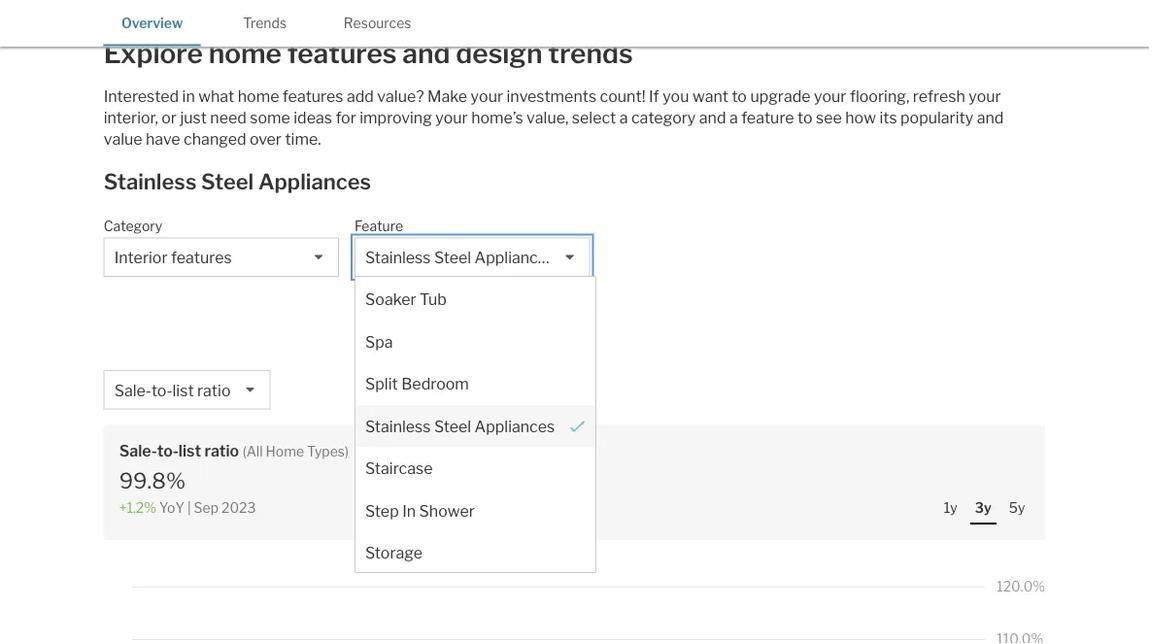 Task type: vqa. For each thing, say whether or not it's contained in the screenshot.
the rightmost Nova
no



Task type: describe. For each thing, give the bounding box(es) containing it.
in
[[402, 501, 416, 520]]

interested
[[104, 87, 179, 106]]

smart home image
[[356, 236, 596, 278]]

category element
[[104, 208, 329, 237]]

design
[[456, 36, 543, 69]]

1 vertical spatial stainless
[[365, 248, 431, 267]]

sale-to-list ratio (all home types) 99.8%
[[119, 441, 349, 493]]

refresh
[[913, 87, 965, 106]]

want
[[693, 87, 729, 106]]

1y
[[944, 500, 958, 516]]

storage
[[365, 543, 423, 562]]

sep
[[194, 500, 219, 516]]

99.8%
[[119, 467, 186, 493]]

category
[[631, 108, 696, 127]]

list for sale-to-list ratio (all home types) 99.8%
[[179, 441, 201, 460]]

stainless steel appliances inside dialog
[[365, 417, 555, 435]]

|
[[187, 500, 191, 516]]

value
[[104, 129, 142, 148]]

+1.2%
[[119, 500, 157, 516]]

interested in what home features add value? make your investments count! if you want to upgrade your flooring, refresh your interior, or just need some ideas for improving your home's value, select a category and a feature to see how its popularity and value have changed over time.
[[104, 87, 1004, 148]]

sale- for sale-to-list ratio (all home types) 99.8%
[[119, 441, 157, 460]]

some
[[250, 108, 290, 127]]

2 vertical spatial features
[[171, 248, 232, 267]]

interior features
[[114, 248, 232, 267]]

3y button
[[970, 499, 997, 524]]

your right refresh
[[969, 87, 1001, 106]]

soaker
[[365, 290, 416, 309]]

home
[[266, 443, 304, 460]]

1 vertical spatial to
[[798, 108, 813, 127]]

category
[[104, 218, 162, 234]]

ideas
[[294, 108, 332, 127]]

1y button
[[939, 499, 963, 522]]

upgrade
[[750, 87, 811, 106]]

your down make at the left of page
[[436, 108, 468, 127]]

1 vertical spatial stainless steel appliances
[[365, 248, 555, 267]]

spa
[[365, 332, 393, 351]]

1 horizontal spatial and
[[699, 108, 726, 127]]

or
[[162, 108, 177, 127]]

0 horizontal spatial to
[[732, 87, 747, 106]]

stainless steel appliances element
[[356, 405, 596, 447]]

investments
[[507, 87, 597, 106]]

appliances inside stainless steel appliances element
[[475, 417, 555, 435]]

flooring,
[[850, 87, 910, 106]]

0 vertical spatial features
[[287, 36, 397, 69]]

improving
[[360, 108, 432, 127]]

feature
[[741, 108, 794, 127]]

select
[[572, 108, 616, 127]]

0 vertical spatial appliances
[[258, 168, 371, 194]]

trends
[[548, 36, 633, 69]]

how
[[846, 108, 876, 127]]

step
[[365, 501, 399, 520]]

stainless inside stainless steel appliances element
[[365, 417, 431, 435]]

trends link
[[216, 0, 313, 44]]

list for sale-to-list ratio
[[172, 381, 194, 400]]

5y
[[1009, 500, 1025, 516]]

2 horizontal spatial and
[[977, 108, 1004, 127]]

ratio for sale-to-list ratio
[[197, 381, 231, 400]]



Task type: locate. For each thing, give the bounding box(es) containing it.
have
[[146, 129, 180, 148]]

see
[[816, 108, 842, 127]]

staircase
[[365, 459, 433, 478]]

1 vertical spatial home
[[238, 87, 279, 106]]

interior
[[114, 248, 168, 267]]

to- for sale-to-list ratio
[[151, 381, 172, 400]]

home
[[209, 36, 282, 69], [238, 87, 279, 106]]

add
[[347, 87, 374, 106]]

2 vertical spatial steel
[[434, 417, 471, 435]]

1 vertical spatial to-
[[157, 441, 179, 460]]

features inside interested in what home features add value? make your investments count! if you want to upgrade your flooring, refresh your interior, or just need some ideas for improving your home's value, select a category and a feature to see how its popularity and value have changed over time.
[[283, 87, 343, 106]]

shower
[[419, 501, 475, 520]]

time.
[[285, 129, 321, 148]]

dialog
[[355, 236, 597, 574]]

0 vertical spatial steel
[[201, 168, 254, 194]]

ratio
[[197, 381, 231, 400], [204, 441, 239, 460]]

0 vertical spatial stainless
[[104, 168, 197, 194]]

you
[[663, 87, 689, 106]]

home's
[[471, 108, 523, 127]]

appliances
[[258, 168, 371, 194], [475, 248, 555, 267], [475, 417, 555, 435]]

0 vertical spatial home
[[209, 36, 282, 69]]

2 a from the left
[[730, 108, 738, 127]]

split
[[365, 374, 398, 393]]

tub
[[420, 290, 447, 309]]

for
[[336, 108, 356, 127]]

stainless steel appliances down feature element at top
[[365, 248, 555, 267]]

sale- inside sale-to-list ratio (all home types) 99.8%
[[119, 441, 157, 460]]

make
[[428, 87, 467, 106]]

to-
[[151, 381, 172, 400], [157, 441, 179, 460]]

features down resources
[[287, 36, 397, 69]]

2 vertical spatial stainless steel appliances
[[365, 417, 555, 435]]

1 vertical spatial ratio
[[204, 441, 239, 460]]

stainless down feature
[[365, 248, 431, 267]]

0 vertical spatial ratio
[[197, 381, 231, 400]]

your up see
[[814, 87, 847, 106]]

in
[[182, 87, 195, 106]]

value,
[[527, 108, 569, 127]]

1 vertical spatial sale-
[[119, 441, 157, 460]]

feature element
[[355, 208, 580, 237]]

over
[[250, 129, 282, 148]]

0 vertical spatial to-
[[151, 381, 172, 400]]

0 vertical spatial to
[[732, 87, 747, 106]]

stainless steel appliances down bedroom
[[365, 417, 555, 435]]

soaker tub
[[365, 290, 447, 309]]

stainless down have
[[104, 168, 197, 194]]

a
[[620, 108, 628, 127], [730, 108, 738, 127]]

sale-to-list ratio
[[114, 381, 231, 400]]

types)
[[307, 443, 349, 460]]

interior,
[[104, 108, 158, 127]]

explore home features and design trends
[[104, 36, 633, 69]]

step in shower
[[365, 501, 475, 520]]

5y button
[[1004, 499, 1030, 522]]

steel
[[201, 168, 254, 194], [434, 248, 471, 267], [434, 417, 471, 435]]

overview
[[121, 15, 183, 32]]

sale-
[[114, 381, 151, 400], [119, 441, 157, 460]]

ratio up sale-to-list ratio (all home types) 99.8%
[[197, 381, 231, 400]]

ratio inside sale-to-list ratio (all home types) 99.8%
[[204, 441, 239, 460]]

and down want on the top right
[[699, 108, 726, 127]]

2023
[[222, 500, 256, 516]]

overview link
[[104, 0, 201, 44]]

what
[[198, 87, 234, 106]]

value?
[[377, 87, 424, 106]]

home inside interested in what home features add value? make your investments count! if you want to upgrade your flooring, refresh your interior, or just need some ideas for improving your home's value, select a category and a feature to see how its popularity and value have changed over time.
[[238, 87, 279, 106]]

ratio left (all
[[204, 441, 239, 460]]

1 horizontal spatial a
[[730, 108, 738, 127]]

feature
[[355, 218, 403, 234]]

its
[[880, 108, 897, 127]]

1 vertical spatial list
[[179, 441, 201, 460]]

2 vertical spatial stainless
[[365, 417, 431, 435]]

0 vertical spatial list
[[172, 381, 194, 400]]

need
[[210, 108, 247, 127]]

to right want on the top right
[[732, 87, 747, 106]]

count!
[[600, 87, 646, 106]]

features down category element
[[171, 248, 232, 267]]

trends
[[243, 15, 287, 32]]

stainless steel appliances up category element
[[104, 168, 371, 194]]

to- inside sale-to-list ratio (all home types) 99.8%
[[157, 441, 179, 460]]

list box
[[355, 236, 597, 574]]

1 a from the left
[[620, 108, 628, 127]]

list up 99.8%
[[179, 441, 201, 460]]

your
[[471, 87, 503, 106], [814, 87, 847, 106], [969, 87, 1001, 106], [436, 108, 468, 127]]

home down trends in the left top of the page
[[209, 36, 282, 69]]

(all
[[243, 443, 263, 460]]

your up home's
[[471, 87, 503, 106]]

list box containing stainless steel appliances
[[355, 236, 597, 574]]

1 horizontal spatial to
[[798, 108, 813, 127]]

popularity
[[901, 108, 974, 127]]

0 horizontal spatial and
[[403, 36, 450, 69]]

0 horizontal spatial a
[[620, 108, 628, 127]]

resources link
[[329, 0, 426, 44]]

1 vertical spatial appliances
[[475, 248, 555, 267]]

1 vertical spatial features
[[283, 87, 343, 106]]

resources
[[344, 15, 411, 32]]

steel down feature element at top
[[434, 248, 471, 267]]

home up the some
[[238, 87, 279, 106]]

to- for sale-to-list ratio (all home types) 99.8%
[[157, 441, 179, 460]]

list
[[172, 381, 194, 400], [179, 441, 201, 460]]

stainless
[[104, 168, 197, 194], [365, 248, 431, 267], [365, 417, 431, 435]]

changed
[[184, 129, 246, 148]]

a down count! on the top right of page
[[620, 108, 628, 127]]

split bedroom
[[365, 374, 469, 393]]

0 vertical spatial sale-
[[114, 381, 151, 400]]

list inside sale-to-list ratio (all home types) 99.8%
[[179, 441, 201, 460]]

dialog containing soaker tub
[[355, 236, 597, 574]]

2 vertical spatial appliances
[[475, 417, 555, 435]]

sale- for sale-to-list ratio
[[114, 381, 151, 400]]

steel down bedroom
[[434, 417, 471, 435]]

stainless up staircase
[[365, 417, 431, 435]]

explore
[[104, 36, 203, 69]]

a left the feature
[[730, 108, 738, 127]]

and right the popularity
[[977, 108, 1004, 127]]

1 vertical spatial steel
[[434, 248, 471, 267]]

+1.2% yoy | sep 2023
[[119, 500, 256, 516]]

3y
[[975, 500, 992, 516]]

if
[[649, 87, 659, 106]]

features up "ideas"
[[283, 87, 343, 106]]

ratio for sale-to-list ratio (all home types) 99.8%
[[204, 441, 239, 460]]

and up make at the left of page
[[403, 36, 450, 69]]

to left see
[[798, 108, 813, 127]]

yoy
[[159, 500, 185, 516]]

0 vertical spatial stainless steel appliances
[[104, 168, 371, 194]]

steel up category element
[[201, 168, 254, 194]]

just
[[180, 108, 207, 127]]

features
[[287, 36, 397, 69], [283, 87, 343, 106], [171, 248, 232, 267]]

to
[[732, 87, 747, 106], [798, 108, 813, 127]]

and
[[403, 36, 450, 69], [699, 108, 726, 127], [977, 108, 1004, 127]]

bedroom
[[401, 374, 469, 393]]

list up sale-to-list ratio (all home types) 99.8%
[[172, 381, 194, 400]]

stainless steel appliances
[[104, 168, 371, 194], [365, 248, 555, 267], [365, 417, 555, 435]]



